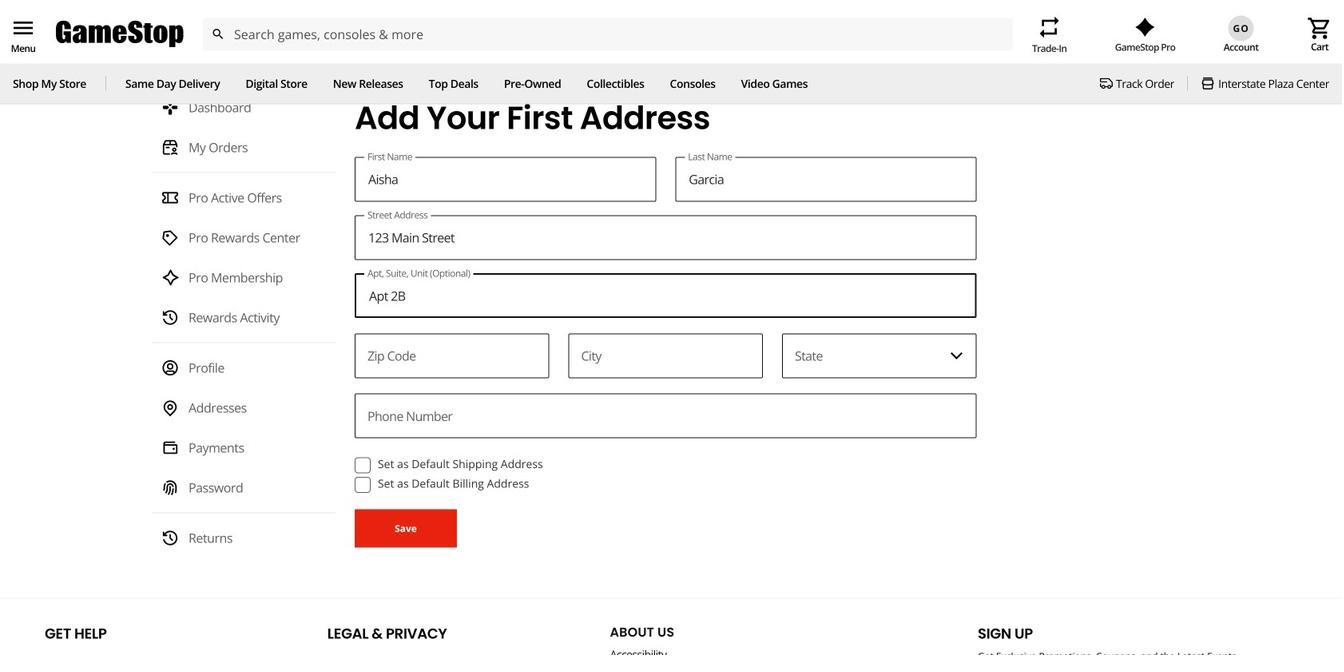 Task type: describe. For each thing, give the bounding box(es) containing it.
my orders icon image
[[161, 139, 179, 156]]

pro active offers icon image
[[161, 189, 179, 207]]

returns icon image
[[161, 530, 179, 547]]

pro rewards center icon image
[[161, 229, 179, 247]]

payments icon image
[[161, 439, 179, 457]]

gamestop image
[[56, 19, 184, 50]]

pro membership icon image
[[161, 269, 179, 287]]

dashboard icon image
[[161, 99, 179, 116]]



Task type: locate. For each thing, give the bounding box(es) containing it.
None telephone field
[[355, 334, 550, 378]]

None search field
[[202, 18, 1014, 50]]

None text field
[[355, 157, 656, 202], [676, 157, 977, 202], [355, 273, 977, 318], [569, 334, 763, 378], [355, 157, 656, 202], [676, 157, 977, 202], [355, 273, 977, 318], [569, 334, 763, 378]]

profile icon image
[[161, 359, 179, 377]]

Search games, consoles & more search field
[[234, 18, 985, 50]]

rewards activity icon image
[[161, 309, 179, 327]]

addresses icon image
[[161, 399, 179, 417]]

password icon image
[[161, 479, 179, 497]]

None text field
[[355, 215, 977, 260], [355, 394, 977, 439], [355, 215, 977, 260], [355, 394, 977, 439]]

gamestop pro icon image
[[1136, 18, 1156, 37]]



